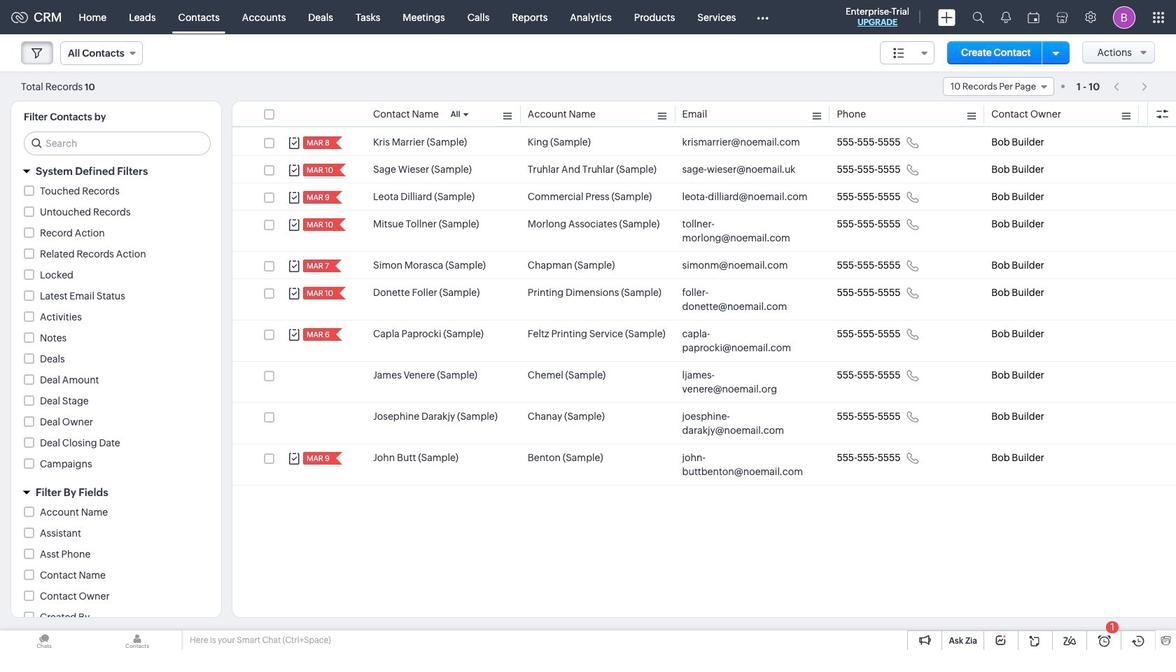 Task type: vqa. For each thing, say whether or not it's contained in the screenshot.
CRM Webinar
no



Task type: describe. For each thing, give the bounding box(es) containing it.
chats image
[[0, 631, 88, 651]]

contacts image
[[93, 631, 181, 651]]

search image
[[973, 11, 985, 23]]

profile image
[[1114, 6, 1136, 28]]

none field size
[[881, 41, 935, 64]]

Search text field
[[25, 132, 210, 155]]

signals element
[[993, 0, 1020, 34]]

logo image
[[11, 12, 28, 23]]



Task type: locate. For each thing, give the bounding box(es) containing it.
navigation
[[1108, 76, 1156, 97]]

search element
[[965, 0, 993, 34]]

Other Modules field
[[748, 6, 778, 28]]

profile element
[[1106, 0, 1145, 34]]

calendar image
[[1028, 12, 1040, 23]]

signals image
[[1002, 11, 1012, 23]]

None field
[[60, 41, 143, 65], [881, 41, 935, 64], [944, 77, 1055, 96], [60, 41, 143, 65], [944, 77, 1055, 96]]

size image
[[894, 47, 905, 60]]

row group
[[233, 129, 1177, 486]]

create menu element
[[930, 0, 965, 34]]

create menu image
[[939, 9, 956, 26]]



